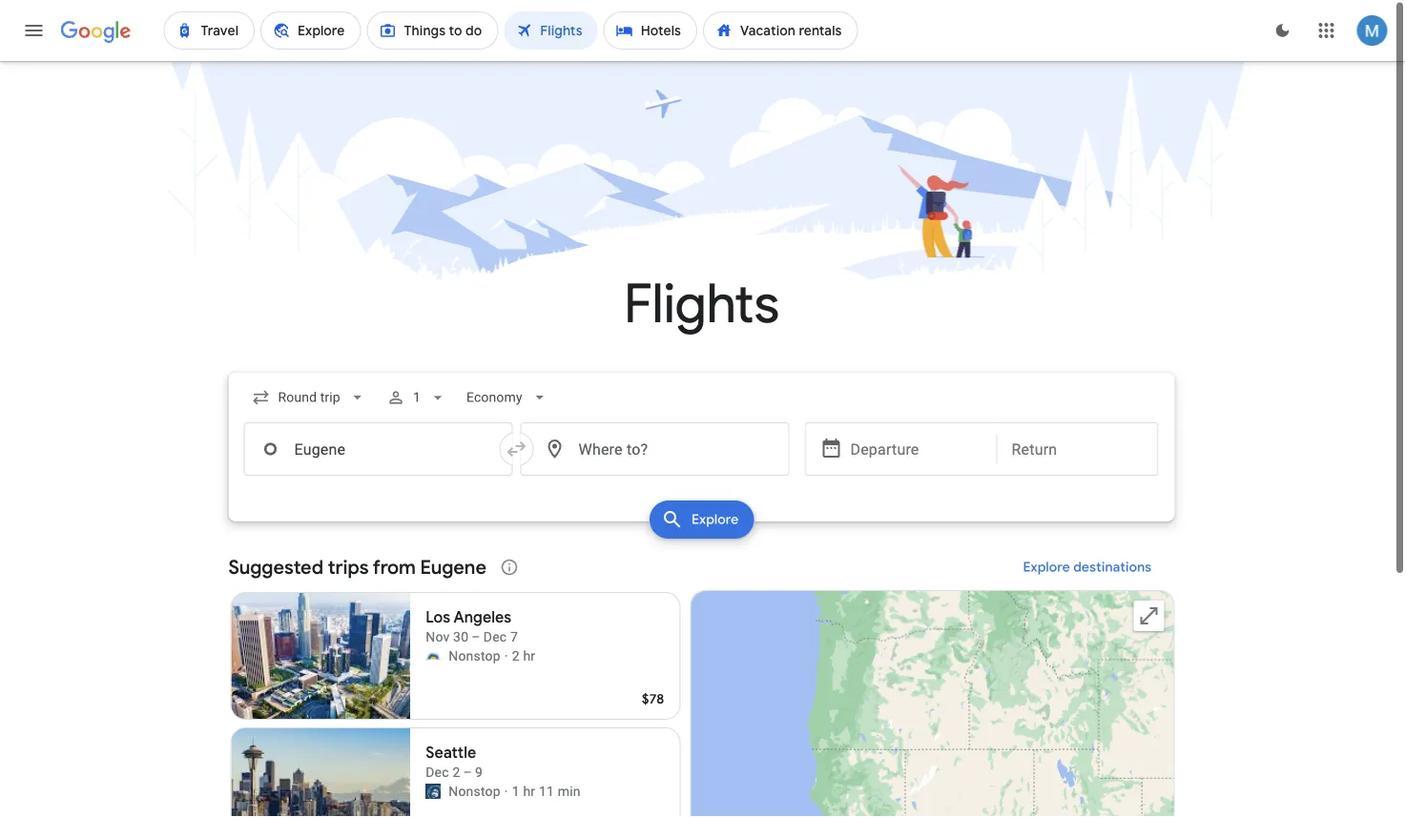Task type: describe. For each thing, give the bounding box(es) containing it.
$78
[[643, 691, 665, 708]]

trips
[[329, 555, 370, 580]]

2 hr
[[513, 648, 536, 664]]

30 – dec
[[454, 629, 508, 645]]

1 for 1 hr 11 min
[[513, 784, 521, 799]]

explore destinations button
[[1001, 545, 1176, 591]]

2
[[513, 648, 521, 664]]

from
[[374, 555, 417, 580]]

 image for seattle
[[505, 782, 509, 801]]

 image for los angeles
[[505, 647, 509, 666]]

los
[[427, 608, 451, 628]]

1 button
[[380, 375, 456, 421]]

hr for los angeles
[[524, 648, 536, 664]]

explore for explore
[[692, 511, 740, 529]]

Where to? text field
[[521, 423, 790, 476]]

Flight search field
[[214, 373, 1191, 545]]

min
[[559, 784, 582, 799]]

seattle
[[427, 744, 477, 763]]

explore button
[[651, 501, 755, 539]]

7
[[511, 629, 519, 645]]

nonstop for angeles
[[450, 648, 502, 664]]

allegiant image
[[427, 649, 442, 664]]

1 hr 11 min
[[513, 784, 582, 799]]



Task type: locate. For each thing, give the bounding box(es) containing it.
2  image from the top
[[505, 782, 509, 801]]

1 horizontal spatial 1
[[513, 784, 521, 799]]

nonstop down 30 – dec
[[450, 648, 502, 664]]

destinations
[[1075, 559, 1153, 576]]

0 vertical spatial hr
[[524, 648, 536, 664]]

0 horizontal spatial explore
[[692, 511, 740, 529]]

1 hr from the top
[[524, 648, 536, 664]]

1 horizontal spatial explore
[[1024, 559, 1071, 576]]

 image left 1 hr 11 min
[[505, 782, 509, 801]]

0 vertical spatial 1
[[414, 390, 422, 405]]

1 vertical spatial  image
[[505, 782, 509, 801]]

explore destinations
[[1024, 559, 1153, 576]]

 image left 2
[[505, 647, 509, 666]]

1  image from the top
[[505, 647, 509, 666]]

0 vertical spatial nonstop
[[450, 648, 502, 664]]

None text field
[[245, 423, 514, 476]]

1 vertical spatial hr
[[524, 784, 536, 799]]

nonstop for dec
[[450, 784, 502, 799]]

1 vertical spatial explore
[[1024, 559, 1071, 576]]

Return text field
[[1013, 424, 1144, 475]]

los angeles nov 30 – dec 7
[[427, 608, 519, 645]]

78 US dollars text field
[[643, 691, 665, 708]]

suggested trips from eugene
[[229, 555, 487, 580]]

hr
[[524, 648, 536, 664], [524, 784, 536, 799]]

1 vertical spatial nonstop
[[450, 784, 502, 799]]

dec
[[427, 765, 450, 780]]

explore left destinations
[[1024, 559, 1071, 576]]

2 – 9
[[454, 765, 484, 780]]

1 for 1
[[414, 390, 422, 405]]

None field
[[245, 381, 376, 415], [460, 381, 558, 415], [245, 381, 376, 415], [460, 381, 558, 415]]

hr left 11
[[524, 784, 536, 799]]

Departure text field
[[851, 424, 983, 475]]

0 vertical spatial explore
[[692, 511, 740, 529]]

alaska image
[[427, 784, 442, 799]]

1 vertical spatial 1
[[513, 784, 521, 799]]

0 vertical spatial  image
[[505, 647, 509, 666]]

hr for seattle
[[524, 784, 536, 799]]

2 hr from the top
[[524, 784, 536, 799]]

suggested
[[229, 555, 324, 580]]

1 nonstop from the top
[[450, 648, 502, 664]]

2 nonstop from the top
[[450, 784, 502, 799]]

suggested trips from eugene region
[[229, 545, 1176, 818]]

seattle dec 2 – 9
[[427, 744, 484, 780]]

main menu image
[[23, 19, 46, 42]]

explore inside suggested trips from eugene region
[[1024, 559, 1071, 576]]

eugene
[[421, 555, 487, 580]]

1 inside popup button
[[414, 390, 422, 405]]

explore down the where to? text box
[[692, 511, 740, 529]]

1 inside suggested trips from eugene region
[[513, 784, 521, 799]]

1
[[414, 390, 422, 405], [513, 784, 521, 799]]

0 horizontal spatial 1
[[414, 390, 422, 405]]

11
[[540, 784, 555, 799]]

hr right 2
[[524, 648, 536, 664]]

change appearance image
[[1260, 8, 1306, 53]]

nov
[[427, 629, 451, 645]]

explore
[[692, 511, 740, 529], [1024, 559, 1071, 576]]

angeles
[[455, 608, 513, 628]]

explore inside flight "search box"
[[692, 511, 740, 529]]

flights
[[625, 270, 780, 338]]

nonstop
[[450, 648, 502, 664], [450, 784, 502, 799]]

nonstop down the 2 – 9 at the left bottom of page
[[450, 784, 502, 799]]

explore for explore destinations
[[1024, 559, 1071, 576]]

 image
[[505, 647, 509, 666], [505, 782, 509, 801]]



Task type: vqa. For each thing, say whether or not it's contained in the screenshot.
ZOOM OUT image
no



